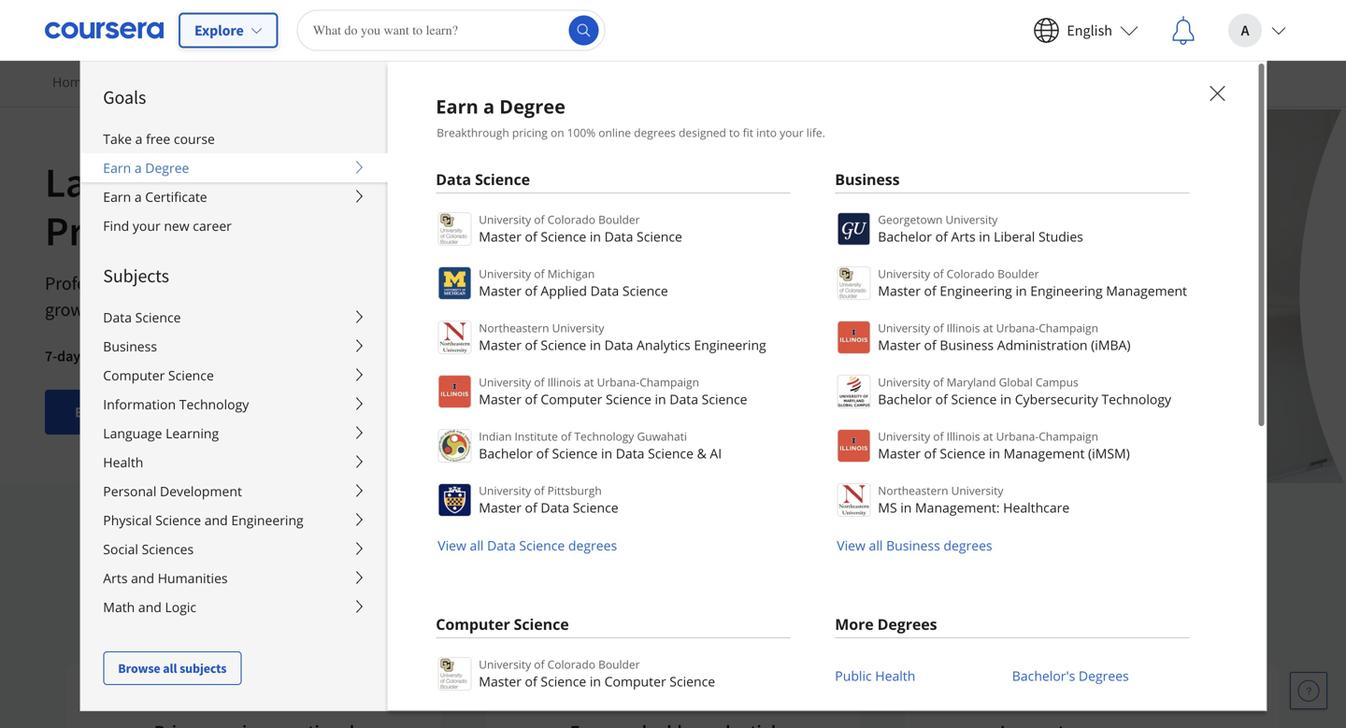 Task type: vqa. For each thing, say whether or not it's contained in the screenshot.


Task type: locate. For each thing, give the bounding box(es) containing it.
certificate inside launch your new career with a professional certificate on coursera
[[271, 205, 453, 257]]

your
[[780, 125, 804, 140], [182, 156, 263, 208], [133, 217, 161, 235], [507, 347, 536, 366], [758, 526, 838, 578]]

master's
[[1012, 708, 1064, 726]]

1 vertical spatial take
[[306, 526, 388, 578]]

1 horizontal spatial training
[[513, 580, 573, 603]]

(imba)
[[1091, 336, 1131, 354]]

bachelor inside georgetown university bachelor of arts in liberal studies
[[878, 228, 932, 245]]

0 vertical spatial to
[[729, 125, 740, 140]]

management
[[1106, 282, 1187, 300], [1004, 445, 1085, 462]]

launch your new career with a professional certificate on coursera
[[45, 156, 673, 257]]

0 vertical spatial new
[[271, 156, 345, 208]]

career inside explore menu element
[[193, 217, 232, 235]]

day
[[57, 347, 80, 366]]

2 vertical spatial university of illinois at urbana-champaign logo image
[[837, 429, 871, 463]]

0 vertical spatial arts
[[951, 228, 976, 245]]

master's degrees
[[1012, 708, 1118, 726]]

and down development
[[204, 511, 228, 529]]

months
[[439, 347, 488, 366]]

0 vertical spatial data science
[[436, 169, 530, 189]]

free up earn a degree at top
[[146, 130, 170, 148]]

illinois for business
[[947, 320, 980, 336]]

take a free course link
[[81, 124, 387, 153]]

professional-
[[372, 580, 473, 603]]

your down earn a certificate
[[133, 217, 161, 235]]

0 horizontal spatial data science
[[103, 309, 181, 326]]

certificates
[[144, 272, 231, 295]]

free right the 'day'
[[83, 347, 108, 366]]

0 horizontal spatial to
[[529, 272, 545, 295]]

illinois up maryland
[[947, 320, 980, 336]]

0 vertical spatial boulder
[[598, 212, 640, 227]]

view all business degrees link
[[835, 537, 993, 554]]

a inside dropdown button
[[134, 159, 142, 177]]

university of colorado boulder logo image inside master of science in computer science list
[[438, 657, 471, 691]]

university for master of business administration (imba)
[[878, 320, 930, 336]]

certificate up professional certificates offer flexible, online training designed to get you job-ready for high- growth fields.
[[271, 205, 453, 257]]

0 vertical spatial northeastern
[[479, 320, 549, 336]]

new for launch
[[271, 156, 345, 208]]

data up job-
[[605, 228, 633, 245]]

1 horizontal spatial computer science
[[436, 614, 569, 634]]

university
[[479, 212, 531, 227], [946, 212, 998, 227], [479, 266, 531, 281], [878, 266, 930, 281], [552, 320, 604, 336], [878, 320, 930, 336], [479, 374, 531, 390], [878, 374, 930, 390], [878, 429, 930, 444], [479, 483, 531, 498], [951, 483, 1004, 498], [479, 657, 531, 672]]

colorado inside university of colorado boulder master of science in data science
[[548, 212, 595, 227]]

0 vertical spatial health
[[103, 453, 143, 471]]

master inside university of illinois at urbana-champaign master of science in management (imsm)
[[878, 445, 921, 462]]

data down guwahati
[[616, 445, 645, 462]]

1 vertical spatial boulder
[[998, 266, 1039, 281]]

0 vertical spatial urbana-
[[996, 320, 1039, 336]]

and inside dropdown button
[[138, 598, 162, 616]]

online right flexible,
[[338, 272, 387, 295]]

0 vertical spatial northeastern university  logo image
[[438, 321, 471, 354]]

earn a degree menu item
[[387, 61, 1346, 728]]

2 professional from the top
[[45, 272, 140, 295]]

all inside button
[[163, 660, 177, 677]]

take for the
[[306, 526, 388, 578]]

list containing public health
[[835, 655, 1190, 728]]

colorado for computer science
[[548, 657, 595, 672]]

1 vertical spatial explore
[[75, 403, 124, 422]]

a for earn a degree
[[134, 159, 142, 177]]

find
[[103, 217, 129, 235]]

0 horizontal spatial career
[[193, 217, 232, 235]]

at inside university of illinois at urbana-champaign master of business administration (imba)
[[983, 320, 993, 336]]

university of colorado boulder logo image down professional-
[[438, 657, 471, 691]]

bachelor inside indian institute of technology guwahati bachelor of science in data science & ai
[[479, 445, 533, 462]]

2 view from the left
[[837, 537, 866, 554]]

2 horizontal spatial technology
[[1102, 390, 1172, 408]]

earn inside dropdown button
[[103, 159, 131, 177]]

1 horizontal spatial online
[[599, 125, 631, 140]]

university for master of engineering in engineering management
[[878, 266, 930, 281]]

northeastern for in
[[878, 483, 948, 498]]

take up get
[[306, 526, 388, 578]]

data down subjects
[[103, 309, 132, 326]]

1 horizontal spatial all
[[470, 537, 484, 554]]

0 horizontal spatial training
[[391, 272, 451, 295]]

and down social sciences
[[131, 569, 154, 587]]

computer down level
[[436, 614, 510, 634]]

learning down information technology
[[166, 424, 219, 442]]

1 horizontal spatial technology
[[574, 429, 634, 444]]

in
[[590, 228, 601, 245], [979, 228, 990, 245], [1016, 282, 1027, 300], [590, 336, 601, 354], [655, 390, 666, 408], [1000, 390, 1012, 408], [601, 445, 612, 462], [989, 445, 1000, 462], [901, 499, 912, 517], [590, 673, 601, 690]]

explore up language
[[75, 403, 124, 422]]

boulder down earn
[[598, 657, 640, 672]]

learning right my
[[156, 73, 209, 91]]

university of maryland global campus bachelor of science in cybersecurity technology
[[878, 374, 1172, 408]]

global
[[999, 374, 1033, 390]]

earn for earn a degree
[[103, 159, 131, 177]]

0 horizontal spatial designed
[[454, 272, 525, 295]]

list for more degrees
[[835, 655, 1190, 728]]

analytics
[[637, 336, 691, 354]]

earn
[[610, 580, 645, 603]]

northeastern university  logo image for master of science in data analytics engineering
[[438, 321, 471, 354]]

university of colorado boulder logo image
[[438, 212, 471, 246], [837, 266, 871, 300], [438, 657, 471, 691]]

0 horizontal spatial northeastern
[[479, 320, 549, 336]]

1 vertical spatial new
[[164, 217, 189, 235]]

degrees down leading
[[878, 614, 937, 634]]

new for find
[[164, 217, 189, 235]]

0 vertical spatial explore
[[194, 21, 244, 40]]

data up guwahati
[[670, 390, 698, 408]]

online right the 100%
[[599, 125, 631, 140]]

1 horizontal spatial new
[[271, 156, 345, 208]]

of
[[534, 212, 545, 227], [525, 228, 537, 245], [935, 228, 948, 245], [534, 266, 545, 281], [933, 266, 944, 281], [525, 282, 537, 300], [924, 282, 937, 300], [933, 320, 944, 336], [525, 336, 537, 354], [924, 336, 937, 354], [534, 374, 545, 390], [933, 374, 944, 390], [525, 390, 537, 408], [935, 390, 948, 408], [561, 429, 571, 444], [933, 429, 944, 444], [536, 445, 549, 462], [924, 445, 937, 462], [534, 483, 545, 498], [525, 499, 537, 517], [534, 657, 545, 672], [525, 673, 537, 690]]

champaign down cybersecurity
[[1039, 429, 1099, 444]]

information technology
[[103, 395, 249, 413]]

public health
[[835, 667, 916, 685]]

language
[[103, 424, 162, 442]]

degrees
[[878, 614, 937, 634], [1079, 667, 1129, 685], [1068, 708, 1118, 726]]

1 vertical spatial northeastern
[[878, 483, 948, 498]]

northeastern university  logo image left the "ms"
[[837, 483, 871, 517]]

career up companies.
[[929, 526, 1040, 578]]

arts up math
[[103, 569, 128, 587]]

1 horizontal spatial northeastern
[[878, 483, 948, 498]]

earn up find
[[103, 188, 131, 206]]

0 horizontal spatial all
[[163, 660, 177, 677]]

illinois for science
[[947, 429, 980, 444]]

0 horizontal spatial technology
[[179, 395, 249, 413]]

urbana- inside university of illinois at urbana-champaign master of computer science in data science
[[597, 374, 640, 390]]

urbana- inside university of illinois at urbana-champaign master of business administration (imba)
[[996, 320, 1039, 336]]

computer science down trial | starting at the left of the page
[[103, 366, 214, 384]]

0 horizontal spatial on
[[462, 205, 507, 257]]

university inside university of illinois at urbana-champaign master of business administration (imba)
[[878, 320, 930, 336]]

engineering down "high-"
[[694, 336, 766, 354]]

management:
[[915, 499, 1000, 517]]

your left life.
[[780, 125, 804, 140]]

professional inside professional certificates offer flexible, online training designed to get you job-ready for high- growth fields.
[[45, 272, 140, 295]]

illinois down own
[[548, 374, 581, 390]]

explore
[[194, 21, 244, 40], [75, 403, 124, 422]]

0 horizontal spatial online
[[338, 272, 387, 295]]

data inside indian institute of technology guwahati bachelor of science in data science & ai
[[616, 445, 645, 462]]

1 horizontal spatial explore
[[194, 21, 244, 40]]

earn a degree group
[[80, 61, 1346, 728]]

my
[[134, 73, 153, 91]]

champaign up administration
[[1039, 320, 1099, 336]]

all down the "ms"
[[869, 537, 883, 554]]

by
[[832, 580, 851, 603]]

0 horizontal spatial computer science
[[103, 366, 214, 384]]

0 horizontal spatial health
[[103, 453, 143, 471]]

(imsm)
[[1088, 445, 1130, 462]]

at left $49
[[225, 347, 237, 366]]

engineering down public health
[[835, 708, 908, 726]]

management up (imba)
[[1106, 282, 1187, 300]]

1 vertical spatial bachelor
[[878, 390, 932, 408]]

1 vertical spatial data science
[[103, 309, 181, 326]]

new down earn a certificate
[[164, 217, 189, 235]]

2 horizontal spatial career
[[929, 526, 1040, 578]]

a up earn a certificate
[[134, 159, 142, 177]]

your up recognized
[[758, 526, 838, 578]]

0 vertical spatial career
[[353, 156, 465, 208]]

urbana- for administration
[[996, 320, 1039, 336]]

degree down take a free course
[[145, 159, 189, 177]]

boulder inside university of colorado boulder master of science in data science
[[598, 212, 640, 227]]

career down breakthrough
[[353, 156, 465, 208]]

1 vertical spatial free
[[83, 347, 108, 366]]

explore for explore careers
[[75, 403, 124, 422]]

0 vertical spatial degrees
[[878, 614, 937, 634]]

learning inside language learning dropdown button
[[166, 424, 219, 442]]

professional inside launch your new career with a professional certificate on coursera
[[45, 205, 263, 257]]

urbana-
[[996, 320, 1039, 336], [597, 374, 640, 390], [996, 429, 1039, 444]]

on left the 100%
[[551, 125, 564, 140]]

0 vertical spatial professional
[[45, 205, 263, 257]]

list for business
[[835, 210, 1190, 555]]

degrees for master's degrees
[[1068, 708, 1118, 726]]

0 vertical spatial university of illinois at urbana-champaign logo image
[[837, 321, 871, 354]]

new inside launch your new career with a professional certificate on coursera
[[271, 156, 345, 208]]

fields.
[[104, 298, 150, 321]]

bachelor down indian
[[479, 445, 533, 462]]

urbana- down the university of maryland global campus bachelor of science in cybersecurity technology
[[996, 429, 1039, 444]]

at inside university of illinois at urbana-champaign master of computer science in data science
[[584, 374, 594, 390]]

colorado inside university of colorado boulder master of science in computer science
[[548, 657, 595, 672]]

0 horizontal spatial take
[[103, 130, 132, 148]]

university inside northeastern university master of science in data analytics engineering
[[552, 320, 604, 336]]

professional up growth
[[45, 272, 140, 295]]

professional
[[45, 205, 263, 257], [45, 272, 140, 295]]

your inside explore menu element
[[133, 217, 161, 235]]

2 vertical spatial champaign
[[1039, 429, 1099, 444]]

0 horizontal spatial degree
[[145, 159, 189, 177]]

1 view from the left
[[438, 537, 466, 554]]

computer down earn
[[605, 673, 666, 690]]

explore up my learning
[[194, 21, 244, 40]]

take inside take the first step toward your new career get professional-level training and earn a credential recognized by leading companies.
[[306, 526, 388, 578]]

take inside explore menu element
[[103, 130, 132, 148]]

0 horizontal spatial certificate
[[145, 188, 207, 206]]

degrees
[[634, 125, 676, 140], [568, 537, 617, 554], [944, 537, 993, 554]]

explore for explore
[[194, 21, 244, 40]]

earn up breakthrough
[[436, 93, 479, 119]]

1 horizontal spatial northeastern university  logo image
[[837, 483, 871, 517]]

training up than
[[391, 272, 451, 295]]

1 vertical spatial career
[[193, 217, 232, 235]]

0 vertical spatial bachelor
[[878, 228, 932, 245]]

None search field
[[297, 10, 606, 51]]

2 vertical spatial new
[[846, 526, 921, 578]]

to left fit
[[729, 125, 740, 140]]

health up personal
[[103, 453, 143, 471]]

0 vertical spatial training
[[391, 272, 451, 295]]

1 vertical spatial professional
[[45, 272, 140, 295]]

degrees for bachelor's degrees
[[1079, 667, 1129, 685]]

1 vertical spatial to
[[529, 272, 545, 295]]

take for a
[[103, 130, 132, 148]]

0 vertical spatial online
[[599, 125, 631, 140]]

earn inside popup button
[[103, 188, 131, 206]]

degrees down bachelor's degrees link in the right bottom of the page
[[1068, 708, 1118, 726]]

online
[[599, 125, 631, 140], [338, 272, 387, 295]]

data inside university of michigan master of applied data science
[[590, 282, 619, 300]]

2 vertical spatial bachelor
[[479, 445, 533, 462]]

pricing
[[512, 125, 548, 140]]

university of colorado boulder master of engineering in engineering management
[[878, 266, 1187, 300]]

computer science button
[[81, 361, 387, 390]]

boulder
[[598, 212, 640, 227], [998, 266, 1039, 281], [598, 657, 640, 672]]

get
[[548, 272, 573, 295]]

master of science in computer science list
[[436, 655, 790, 728]]

at up maryland
[[983, 320, 993, 336]]

1 horizontal spatial data science
[[436, 169, 530, 189]]

view all data science degrees link
[[436, 537, 617, 554]]

data science down breakthrough
[[436, 169, 530, 189]]

with
[[473, 156, 552, 208]]

engineering down studies
[[1030, 282, 1103, 300]]

arts
[[951, 228, 976, 245], [103, 569, 128, 587]]

list containing master of science in data science
[[436, 210, 790, 555]]

at for master of business administration (imba)
[[983, 320, 993, 336]]

a inside popup button
[[134, 188, 142, 206]]

and inside 'popup button'
[[204, 511, 228, 529]]

designed left get
[[454, 272, 525, 295]]

free for day
[[83, 347, 108, 366]]

champaign down analytics at the top of page
[[640, 374, 699, 390]]

boulder for data science
[[598, 212, 640, 227]]

all up level
[[470, 537, 484, 554]]

university inside university of colorado boulder master of science in data science
[[479, 212, 531, 227]]

urbana- down pace
[[597, 374, 640, 390]]

recognized
[[744, 580, 828, 603]]

designed inside professional certificates offer flexible, online training designed to get you job-ready for high- growth fields.
[[454, 272, 525, 295]]

0 horizontal spatial view
[[438, 537, 466, 554]]

university inside university of michigan master of applied data science
[[479, 266, 531, 281]]

1 horizontal spatial take
[[306, 526, 388, 578]]

2 vertical spatial illinois
[[947, 429, 980, 444]]

learning for language learning
[[166, 424, 219, 442]]

1 horizontal spatial view
[[837, 537, 866, 554]]

certificate inside popup button
[[145, 188, 207, 206]]

data right pace
[[605, 336, 633, 354]]

earn a certificate button
[[81, 182, 387, 211]]

1 vertical spatial urbana-
[[597, 374, 640, 390]]

physical
[[103, 511, 152, 529]]

your inside 'earn a degree breakthrough pricing on 100% online degrees designed to fit into your life.'
[[780, 125, 804, 140]]

1 horizontal spatial on
[[551, 125, 564, 140]]

northeastern up own
[[479, 320, 549, 336]]

1 vertical spatial champaign
[[640, 374, 699, 390]]

view up by
[[837, 537, 866, 554]]

explore menu element
[[81, 62, 387, 685]]

computer down pace
[[541, 390, 602, 408]]

degree up pricing in the left top of the page
[[500, 93, 566, 119]]

in inside university of colorado boulder master of science in computer science
[[590, 673, 601, 690]]

applied
[[541, 282, 587, 300]]

1 vertical spatial northeastern university  logo image
[[837, 483, 871, 517]]

designed left fit
[[679, 125, 726, 140]]

arts inside dropdown button
[[103, 569, 128, 587]]

1 vertical spatial computer science
[[436, 614, 569, 634]]

2 vertical spatial career
[[929, 526, 1040, 578]]

2 horizontal spatial new
[[846, 526, 921, 578]]

0 vertical spatial on
[[551, 125, 564, 140]]

bachelor inside the university of maryland global campus bachelor of science in cybersecurity technology
[[878, 390, 932, 408]]

university for master of science in data science
[[479, 212, 531, 227]]

1 vertical spatial degrees
[[1079, 667, 1129, 685]]

training inside take the first step toward your new career get professional-level training and earn a credential recognized by leading companies.
[[513, 580, 573, 603]]

champaign inside university of illinois at urbana-champaign master of business administration (imba)
[[1039, 320, 1099, 336]]

1 horizontal spatial degree
[[500, 93, 566, 119]]

science inside university of illinois at urbana-champaign master of science in management (imsm)
[[940, 445, 986, 462]]

english button
[[1018, 0, 1154, 60]]

business down fields.
[[103, 338, 157, 355]]

view all data science degrees
[[438, 537, 617, 554]]

language learning
[[103, 424, 219, 442]]

health right public on the right bottom of the page
[[875, 667, 916, 685]]

a inside take the first step toward your new career get professional-level training and earn a credential recognized by leading companies.
[[649, 580, 658, 603]]

view down university of pittsburgh logo
[[438, 537, 466, 554]]

0 vertical spatial management
[[1106, 282, 1187, 300]]

0 vertical spatial designed
[[679, 125, 726, 140]]

degrees down the "management:"
[[944, 537, 993, 554]]

1 vertical spatial arts
[[103, 569, 128, 587]]

university of illinois at urbana-champaign logo image
[[837, 321, 871, 354], [438, 375, 471, 409], [837, 429, 871, 463]]

illinois inside university of illinois at urbana-champaign master of science in management (imsm)
[[947, 429, 980, 444]]

bachelor for bachelor of science in cybersecurity technology
[[878, 390, 932, 408]]

degrees up master's degrees link
[[1079, 667, 1129, 685]]

university inside university of illinois at urbana-champaign master of computer science in data science
[[479, 374, 531, 390]]

indian institute of technology guwahati logo image
[[438, 429, 471, 463]]

business down the "ms"
[[886, 537, 940, 554]]

1 vertical spatial designed
[[454, 272, 525, 295]]

boulder down liberal
[[998, 266, 1039, 281]]

boulder up job-
[[598, 212, 640, 227]]

technology
[[1102, 390, 1172, 408], [179, 395, 249, 413], [574, 429, 634, 444]]

physical science and engineering
[[103, 511, 304, 529]]

0 vertical spatial colorado
[[548, 212, 595, 227]]

a for earn a certificate
[[134, 188, 142, 206]]

new up leading
[[846, 526, 921, 578]]

champaign for (imba)
[[1039, 320, 1099, 336]]

illinois inside university of illinois at urbana-champaign master of computer science in data science
[[548, 374, 581, 390]]

personal development button
[[81, 477, 387, 506]]

professional up subjects
[[45, 205, 263, 257]]

and left earn
[[577, 580, 607, 603]]

technology down university of illinois at urbana-champaign master of computer science in data science
[[574, 429, 634, 444]]

northeastern university  logo image
[[438, 321, 471, 354], [837, 483, 871, 517]]

master's degrees link
[[1012, 697, 1118, 728]]

1 vertical spatial training
[[513, 580, 573, 603]]

career down earn a certificate popup button
[[193, 217, 232, 235]]

take up earn a degree at top
[[103, 130, 132, 148]]

boulder inside university of colorado boulder master of engineering in engineering management
[[998, 266, 1039, 281]]

engineering up university of illinois at urbana-champaign master of business administration (imba)
[[940, 282, 1012, 300]]

a up earn a degree at top
[[135, 130, 143, 148]]

1 vertical spatial learning
[[166, 424, 219, 442]]

in inside university of colorado boulder master of engineering in engineering management
[[1016, 282, 1027, 300]]

university for master of computer science in data science
[[479, 374, 531, 390]]

university inside university of colorado boulder master of engineering in engineering management
[[878, 266, 930, 281]]

0 vertical spatial computer science
[[103, 366, 214, 384]]

urbana- up administration
[[996, 320, 1039, 336]]

and inside dropdown button
[[131, 569, 154, 587]]

indian
[[479, 429, 512, 444]]

course
[[174, 130, 215, 148]]

data science inside dropdown button
[[103, 309, 181, 326]]

northeastern for of
[[479, 320, 549, 336]]

a for take a free course
[[135, 130, 143, 148]]

2 vertical spatial degrees
[[1068, 708, 1118, 726]]

northeastern university  logo image right 6
[[438, 321, 471, 354]]

0 vertical spatial university of colorado boulder logo image
[[438, 212, 471, 246]]

more
[[835, 614, 874, 634]]

1 horizontal spatial designed
[[679, 125, 726, 140]]

explore careers link
[[45, 390, 207, 435]]

business up maryland
[[940, 336, 994, 354]]

university of illinois at urbana-champaign logo image for master of science in management (imsm)
[[837, 429, 871, 463]]

list containing bachelor of arts in liberal studies
[[835, 210, 1190, 555]]

list
[[436, 210, 790, 555], [835, 210, 1190, 555], [835, 655, 1190, 728]]

master inside university of illinois at urbana-champaign master of computer science in data science
[[479, 390, 522, 408]]

1 professional from the top
[[45, 205, 263, 257]]

english
[[1067, 21, 1113, 40]]

career inside take the first step toward your new career get professional-level training and earn a credential recognized by leading companies.
[[929, 526, 1040, 578]]

university inside georgetown university bachelor of arts in liberal studies
[[946, 212, 998, 227]]

than
[[396, 347, 426, 366]]

data science
[[436, 169, 530, 189], [103, 309, 181, 326]]

find your new career link
[[81, 211, 387, 240]]

bachelor's degrees link
[[1012, 655, 1129, 697]]

my learning
[[134, 73, 209, 91]]

1 vertical spatial degree
[[145, 159, 189, 177]]

degrees down pittsburgh
[[568, 537, 617, 554]]

1 vertical spatial illinois
[[548, 374, 581, 390]]

browse
[[118, 660, 160, 677]]

1 vertical spatial health
[[875, 667, 916, 685]]

0 vertical spatial illinois
[[947, 320, 980, 336]]

browse all subjects
[[118, 660, 227, 677]]

learning
[[156, 73, 209, 91], [166, 424, 219, 442]]

business inside business dropdown button
[[103, 338, 157, 355]]

career for find
[[193, 217, 232, 235]]

learning for my learning
[[156, 73, 209, 91]]

at down maryland
[[983, 429, 993, 444]]

data down michigan
[[590, 282, 619, 300]]

public health link
[[835, 655, 916, 697]]

science
[[475, 169, 530, 189], [541, 228, 586, 245], [637, 228, 682, 245], [623, 282, 668, 300], [135, 309, 181, 326], [541, 336, 586, 354], [168, 366, 214, 384], [606, 390, 652, 408], [702, 390, 747, 408], [951, 390, 997, 408], [552, 445, 598, 462], [648, 445, 694, 462], [940, 445, 986, 462], [573, 499, 619, 517], [155, 511, 201, 529], [519, 537, 565, 554], [514, 614, 569, 634], [541, 673, 586, 690], [670, 673, 715, 690]]

ms
[[878, 499, 897, 517]]

a inside 'earn a degree breakthrough pricing on 100% online degrees designed to fit into your life.'
[[483, 93, 495, 119]]

1 horizontal spatial certificate
[[271, 205, 453, 257]]

a up breakthrough
[[483, 93, 495, 119]]

in inside georgetown university bachelor of arts in liberal studies
[[979, 228, 990, 245]]

and left logic
[[138, 598, 162, 616]]

0 horizontal spatial northeastern university  logo image
[[438, 321, 471, 354]]

engineering down personal development dropdown button
[[231, 511, 304, 529]]

1 horizontal spatial management
[[1106, 282, 1187, 300]]

earn inside 'earn a degree breakthrough pricing on 100% online degrees designed to fit into your life.'
[[436, 93, 479, 119]]

on inside 'earn a degree breakthrough pricing on 100% online degrees designed to fit into your life.'
[[551, 125, 564, 140]]

degree inside dropdown button
[[145, 159, 189, 177]]

data up level
[[487, 537, 516, 554]]

university for bachelor of science in cybersecurity technology
[[878, 374, 930, 390]]

master inside university of pittsburgh master of data science
[[479, 499, 522, 517]]

designed
[[679, 125, 726, 140], [454, 272, 525, 295]]

degrees for more degrees
[[878, 614, 937, 634]]

explore button
[[179, 13, 278, 48]]

administration
[[997, 336, 1088, 354]]

free
[[146, 130, 170, 148], [83, 347, 108, 366]]

illinois down maryland
[[947, 429, 980, 444]]

all right browse
[[163, 660, 177, 677]]

list for data science
[[436, 210, 790, 555]]

online inside 'earn a degree breakthrough pricing on 100% online degrees designed to fit into your life.'
[[599, 125, 631, 140]]

georgetown
[[878, 212, 943, 227]]

2 vertical spatial earn
[[103, 188, 131, 206]]

to
[[729, 125, 740, 140], [529, 272, 545, 295]]

university of illinois at urbana-champaign logo image down months
[[438, 375, 471, 409]]

university inside university of colorado boulder master of science in computer science
[[479, 657, 531, 672]]

1 vertical spatial university of illinois at urbana-champaign logo image
[[438, 375, 471, 409]]

2 vertical spatial colorado
[[548, 657, 595, 672]]

computer up information
[[103, 366, 165, 384]]

university of colorado boulder logo image for computer science
[[438, 657, 471, 691]]

business inside university of illinois at urbana-champaign master of business administration (imba)
[[940, 336, 994, 354]]

0 vertical spatial free
[[146, 130, 170, 148]]

technology down (imba)
[[1102, 390, 1172, 408]]

maryland
[[947, 374, 996, 390]]

7-day free trial | starting at $49 per month | less than 6 months at your own pace
[[45, 347, 599, 366]]

master inside university of michigan master of applied data science
[[479, 282, 522, 300]]

in inside university of illinois at urbana-champaign master of science in management (imsm)
[[989, 445, 1000, 462]]

university inside university of pittsburgh master of data science
[[479, 483, 531, 498]]

2 vertical spatial urbana-
[[996, 429, 1039, 444]]

0 vertical spatial take
[[103, 130, 132, 148]]

champaign inside university of illinois at urbana-champaign master of computer science in data science
[[640, 374, 699, 390]]

view for business
[[837, 537, 866, 554]]

university of illinois at urbana-champaign logo image for master of computer science in data science
[[438, 375, 471, 409]]

business up georgetown university logo
[[835, 169, 900, 189]]

northeastern up the "ms"
[[878, 483, 948, 498]]

a right earn
[[649, 580, 658, 603]]



Task type: describe. For each thing, give the bounding box(es) containing it.
computer inside university of colorado boulder master of science in computer science
[[605, 673, 666, 690]]

to inside 'earn a degree breakthrough pricing on 100% online degrees designed to fit into your life.'
[[729, 125, 740, 140]]

credential
[[662, 580, 740, 603]]

of inside northeastern university master of science in data analytics engineering
[[525, 336, 537, 354]]

data inside university of illinois at urbana-champaign master of computer science in data science
[[670, 390, 698, 408]]

bachelor for bachelor of science in data science & ai
[[479, 445, 533, 462]]

georgetown university logo image
[[837, 212, 871, 246]]

pace
[[569, 347, 599, 366]]

university for master of science in computer science
[[479, 657, 531, 672]]

data down breakthrough
[[436, 169, 471, 189]]

in inside university of illinois at urbana-champaign master of computer science in data science
[[655, 390, 666, 408]]

science inside the university of maryland global campus bachelor of science in cybersecurity technology
[[951, 390, 997, 408]]

of inside georgetown university bachelor of arts in liberal studies
[[935, 228, 948, 245]]

northeastern university master of science in data analytics engineering
[[479, 320, 766, 354]]

careers
[[127, 403, 177, 422]]

degrees inside 'earn a degree breakthrough pricing on 100% online degrees designed to fit into your life.'
[[634, 125, 676, 140]]

explore careers
[[75, 403, 177, 422]]

a
[[1241, 21, 1249, 40]]

you
[[576, 272, 605, 295]]

professional certificates offer flexible, online training designed to get you job-ready for high- growth fields.
[[45, 272, 751, 321]]

in inside university of colorado boulder master of science in data science
[[590, 228, 601, 245]]

your left own
[[507, 347, 536, 366]]

all for business
[[869, 537, 883, 554]]

month | less
[[290, 347, 393, 366]]

computer science inside dropdown button
[[103, 366, 214, 384]]

health inside 'list'
[[875, 667, 916, 685]]

science inside university of pittsburgh master of data science
[[573, 499, 619, 517]]

boulder for computer science
[[598, 657, 640, 672]]

champaign for in
[[640, 374, 699, 390]]

bachelor's degrees
[[1012, 667, 1129, 685]]

and inside take the first step toward your new career get professional-level training and earn a credential recognized by leading companies.
[[577, 580, 607, 603]]

6
[[429, 347, 436, 366]]

university of michigan master of applied data science
[[479, 266, 668, 300]]

university of illinois at urbana-champaign master of computer science in data science
[[479, 374, 747, 408]]

breakthrough
[[437, 125, 509, 140]]

logic
[[165, 598, 196, 616]]

champaign for management
[[1039, 429, 1099, 444]]

development
[[160, 482, 242, 500]]

earn a degree
[[103, 159, 189, 177]]

computer science inside the earn a degree menu item
[[436, 614, 569, 634]]

2 horizontal spatial degrees
[[944, 537, 993, 554]]

for
[[686, 272, 708, 295]]

master inside northeastern university master of science in data analytics engineering
[[479, 336, 522, 354]]

all for data science
[[470, 537, 484, 554]]

data inside university of colorado boulder master of science in data science
[[605, 228, 633, 245]]

university of pittsburgh master of data science
[[479, 483, 619, 517]]

bachelor's
[[1012, 667, 1075, 685]]

math and logic
[[103, 598, 196, 616]]

health button
[[81, 448, 387, 477]]

your inside launch your new career with a professional certificate on coursera
[[182, 156, 263, 208]]

colorado for data science
[[548, 212, 595, 227]]

career for launch
[[353, 156, 465, 208]]

at for master of computer science in data science
[[584, 374, 594, 390]]

engineering inside northeastern university master of science in data analytics engineering
[[694, 336, 766, 354]]

social sciences
[[103, 540, 194, 558]]

high-
[[712, 272, 751, 295]]

earn a degree breakthrough pricing on 100% online degrees designed to fit into your life.
[[436, 93, 825, 140]]

master inside university of colorado boulder master of engineering in engineering management
[[878, 282, 921, 300]]

georgetown university bachelor of arts in liberal studies
[[878, 212, 1083, 245]]

first
[[463, 526, 533, 578]]

language learning button
[[81, 419, 387, 448]]

science inside university of michigan master of applied data science
[[623, 282, 668, 300]]

get
[[342, 580, 369, 603]]

illinois for computer
[[548, 374, 581, 390]]

per
[[266, 347, 287, 366]]

new inside take the first step toward your new career get professional-level training and earn a credential recognized by leading companies.
[[846, 526, 921, 578]]

engineering inside 'popup button'
[[231, 511, 304, 529]]

urbana- for in
[[996, 429, 1039, 444]]

find your new career
[[103, 217, 232, 235]]

university of illinois at urbana-champaign logo image for master of business administration (imba)
[[837, 321, 871, 354]]

&
[[697, 445, 707, 462]]

in inside northeastern university ms in management: healthcare
[[901, 499, 912, 517]]

your inside take the first step toward your new career get professional-level training and earn a credential recognized by leading companies.
[[758, 526, 838, 578]]

university for master of applied data science
[[479, 266, 531, 281]]

designed inside 'earn a degree breakthrough pricing on 100% online degrees designed to fit into your life.'
[[679, 125, 726, 140]]

trial | starting
[[111, 347, 222, 366]]

my learning link
[[127, 61, 217, 103]]

100%
[[567, 125, 596, 140]]

1 vertical spatial university of colorado boulder logo image
[[837, 266, 871, 300]]

level
[[473, 580, 510, 603]]

view for data science
[[438, 537, 466, 554]]

earn a degree button
[[81, 153, 387, 182]]

master inside university of illinois at urbana-champaign master of business administration (imba)
[[878, 336, 921, 354]]

science inside 'popup button'
[[155, 511, 201, 529]]

michigan
[[548, 266, 595, 281]]

university of illinois at urbana-champaign master of business administration (imba)
[[878, 320, 1131, 354]]

information technology button
[[81, 390, 387, 419]]

subjects
[[103, 264, 169, 287]]

help center image
[[1298, 680, 1320, 702]]

home
[[52, 73, 89, 91]]

to inside professional certificates offer flexible, online training designed to get you job-ready for high- growth fields.
[[529, 272, 545, 295]]

goals
[[103, 86, 146, 109]]

sciences
[[142, 540, 194, 558]]

close image
[[1205, 81, 1230, 106]]

earn for earn a certificate
[[103, 188, 131, 206]]

job-
[[609, 272, 639, 295]]

pittsburgh
[[548, 483, 602, 498]]

take a free course
[[103, 130, 215, 148]]

coursera
[[515, 205, 673, 257]]

subjects
[[180, 660, 227, 677]]

in inside northeastern university master of science in data analytics engineering
[[590, 336, 601, 354]]

university of maryland global campus logo image
[[837, 375, 871, 409]]

technology inside indian institute of technology guwahati bachelor of science in data science & ai
[[574, 429, 634, 444]]

computer inside dropdown button
[[103, 366, 165, 384]]

data science inside the earn a degree menu item
[[436, 169, 530, 189]]

earn for earn a degree breakthrough pricing on 100% online degrees designed to fit into your life.
[[436, 93, 479, 119]]

data inside northeastern university master of science in data analytics engineering
[[605, 336, 633, 354]]

degree for earn a degree
[[145, 159, 189, 177]]

university for master of science in management (imsm)
[[878, 429, 930, 444]]

a for earn a degree breakthrough pricing on 100% online degrees designed to fit into your life.
[[483, 93, 495, 119]]

university of colorado boulder master of science in data science
[[479, 212, 682, 245]]

university of colorado boulder master of science in computer science
[[479, 657, 715, 690]]

management inside university of colorado boulder master of engineering in engineering management
[[1106, 282, 1187, 300]]

physical science and engineering button
[[81, 506, 387, 535]]

technology inside the university of maryland global campus bachelor of science in cybersecurity technology
[[1102, 390, 1172, 408]]

math
[[103, 598, 135, 616]]

data science button
[[81, 303, 387, 332]]

home link
[[45, 61, 97, 103]]

engineering link
[[835, 697, 908, 728]]

cybersecurity
[[1015, 390, 1098, 408]]

university inside northeastern university ms in management: healthcare
[[951, 483, 1004, 498]]

toward
[[624, 526, 750, 578]]

management inside university of illinois at urbana-champaign master of science in management (imsm)
[[1004, 445, 1085, 462]]

What do you want to learn? text field
[[297, 10, 606, 51]]

ai
[[710, 445, 722, 462]]

university for master of data science
[[479, 483, 531, 498]]

university of colorado boulder logo image for data science
[[438, 212, 471, 246]]

indian institute of technology guwahati bachelor of science in data science & ai
[[479, 429, 722, 462]]

0 horizontal spatial degrees
[[568, 537, 617, 554]]

flexible,
[[274, 272, 335, 295]]

colorado inside university of colorado boulder master of engineering in engineering management
[[947, 266, 995, 281]]

fit
[[743, 125, 753, 140]]

free for a
[[146, 130, 170, 148]]

university of michigan logo image
[[438, 266, 471, 300]]

step
[[541, 526, 616, 578]]

training inside professional certificates offer flexible, online training designed to get you job-ready for high- growth fields.
[[391, 272, 451, 295]]

arts and humanities
[[103, 569, 228, 587]]

in inside the university of maryland global campus bachelor of science in cybersecurity technology
[[1000, 390, 1012, 408]]

in inside indian institute of technology guwahati bachelor of science in data science & ai
[[601, 445, 612, 462]]

northeastern university  logo image for ms in management: healthcare
[[837, 483, 871, 517]]

master inside university of colorado boulder master of science in computer science
[[479, 673, 522, 690]]

university of pittsburgh logo image
[[438, 483, 471, 517]]

launch
[[45, 156, 174, 208]]

urbana- for science
[[597, 374, 640, 390]]

at for master of science in management (imsm)
[[983, 429, 993, 444]]

arts inside georgetown university bachelor of arts in liberal studies
[[951, 228, 976, 245]]

a button
[[1214, 0, 1301, 60]]

computer inside university of illinois at urbana-champaign master of computer science in data science
[[541, 390, 602, 408]]

health inside dropdown button
[[103, 453, 143, 471]]

data inside university of pittsburgh master of data science
[[541, 499, 569, 517]]

coursera image
[[45, 15, 164, 45]]

personal development
[[103, 482, 242, 500]]

master inside university of colorado boulder master of science in data science
[[479, 228, 522, 245]]

technology inside information technology dropdown button
[[179, 395, 249, 413]]

on inside launch your new career with a professional certificate on coursera
[[462, 205, 507, 257]]

data inside dropdown button
[[103, 309, 132, 326]]

humanities
[[158, 569, 228, 587]]

social sciences button
[[81, 535, 387, 564]]

life.
[[807, 125, 825, 140]]

a inside launch your new career with a professional certificate on coursera
[[560, 156, 581, 208]]

institute
[[515, 429, 558, 444]]

science inside northeastern university master of science in data analytics engineering
[[541, 336, 586, 354]]

online inside professional certificates offer flexible, online training designed to get you job-ready for high- growth fields.
[[338, 272, 387, 295]]

degree for earn a degree breakthrough pricing on 100% online degrees designed to fit into your life.
[[500, 93, 566, 119]]

business button
[[81, 332, 387, 361]]

at right months
[[491, 347, 504, 366]]



